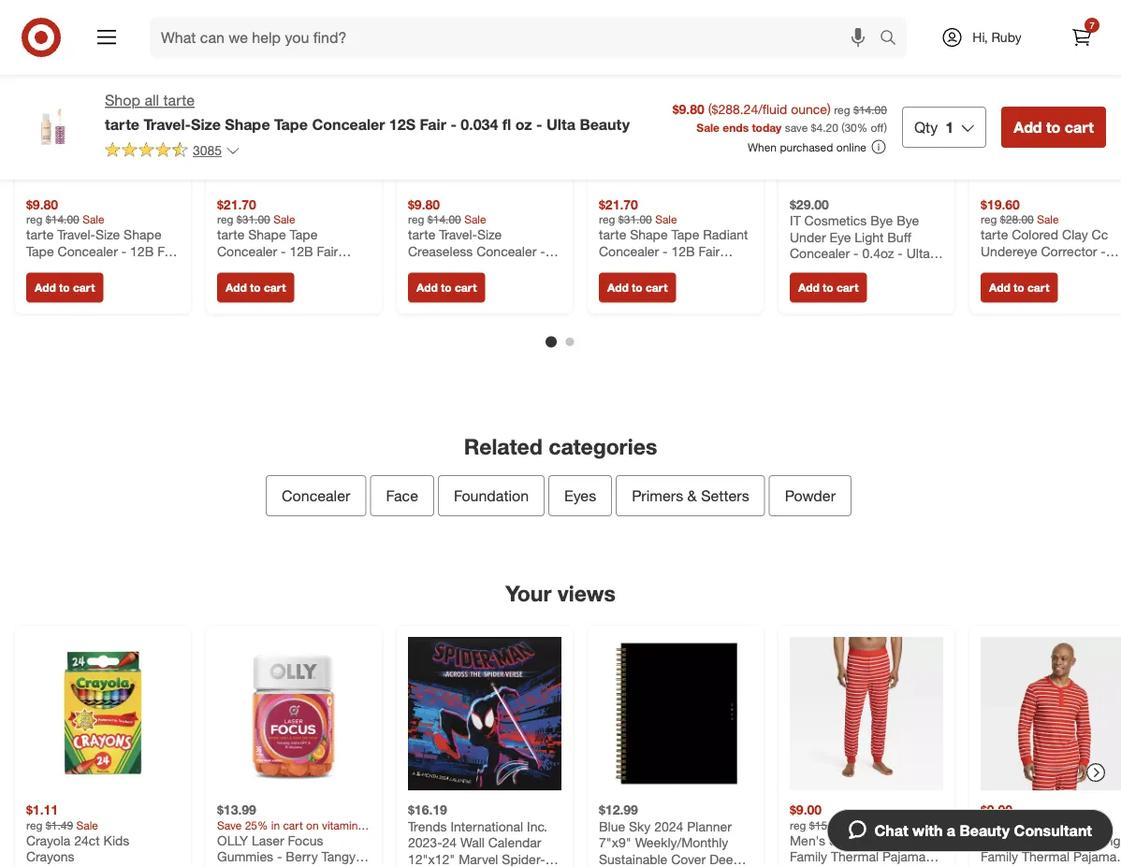 Task type: vqa. For each thing, say whether or not it's contained in the screenshot.
topmost Concealer
yes



Task type: describe. For each thing, give the bounding box(es) containing it.
tape
[[274, 115, 308, 133]]

sale for tarte shape tape concealer - 12b fair beige - 0.338 fl oz - ulta beauty image
[[273, 212, 295, 226]]

related
[[464, 434, 543, 460]]

calendar
[[488, 835, 541, 851]]

today
[[752, 120, 782, 134]]

chat
[[874, 822, 908, 840]]

light
[[855, 229, 884, 245]]

travel-
[[144, 115, 191, 133]]

face link
[[370, 476, 434, 517]]

$14.00 for tarte travel-size creaseless concealer - 10b fair beige - 0.035oz - ulta beauty "image" on the top of page
[[428, 212, 461, 226]]

add for tarte shape tape radiant concealer - 12b fair beige - 0.33oz - ulta beauty image
[[607, 281, 629, 295]]

under
[[790, 229, 826, 245]]

sale inside $1.11 reg $1.49 sale crayola 24ct kids crayons
[[76, 818, 98, 832]]

add to cart for tarte shape tape concealer - 12b fair beige - 0.338 fl oz - ulta beauty image
[[226, 281, 286, 295]]

trends
[[408, 818, 447, 835]]

ounce
[[791, 101, 827, 117]]

fair
[[420, 115, 446, 133]]

blue
[[599, 818, 625, 835]]

kids
[[103, 832, 129, 849]]

to for tarte shape tape concealer - 12b fair beige - 0.338 fl oz - ulta beauty image
[[250, 281, 261, 295]]

views
[[558, 580, 616, 607]]

1 bye from the left
[[870, 212, 893, 229]]

$21.70 for tarte shape tape radiant concealer - 12b fair beige - 0.33oz - ulta beauty image
[[599, 196, 638, 212]]

tarte travel-size creaseless concealer - 10b fair beige - 0.035oz - ulta beauty image
[[408, 31, 561, 185]]

0.4oz
[[862, 245, 894, 261]]

24ct
[[74, 832, 100, 849]]

categories
[[549, 434, 657, 460]]

add to cart button for it cosmetics bye bye under eye light buff concealer - 0.4oz - ulta beauty image
[[790, 273, 867, 303]]

reg for "tarte travel-size shape tape concealer - 12b fair beige - 0.034 fl oz - ulta beauty" image
[[26, 212, 43, 226]]

off
[[871, 120, 884, 134]]

qty 1
[[914, 118, 954, 136]]

laser
[[252, 832, 284, 849]]

$9.00 for $9.00 reg $15.00 sale men's striped matching family thermal pajama top - wondershop™ red
[[981, 802, 1013, 818]]

a
[[947, 822, 955, 840]]

primers
[[632, 487, 683, 505]]

add for it cosmetics bye bye under eye light buff concealer - 0.4oz - ulta beauty image
[[798, 281, 820, 295]]

3085 link
[[105, 141, 241, 163]]

add to cart button for tarte colored clay cc undereye corrector - light-medium - 0.08oz - ulta beauty "image"
[[981, 273, 1058, 303]]

chat with a beauty consultant button
[[827, 809, 1114, 852]]

crayola 24ct kids crayons image
[[26, 637, 180, 791]]

$16.19 trends international inc. 2023-24 wall calendar 12"x12" marvel spider- man: across the spid
[[408, 802, 551, 867]]

7
[[1089, 19, 1095, 31]]

$21.70 reg $31.00 sale for tarte shape tape radiant concealer - 12b fair beige - 0.33oz - ulta beauty image
[[599, 196, 677, 226]]

1 vertical spatial (
[[841, 120, 844, 134]]

marvel
[[459, 851, 498, 867]]

reg inside $1.11 reg $1.49 sale crayola 24ct kids crayons
[[26, 818, 43, 832]]

add to cart for tarte shape tape radiant concealer - 12b fair beige - 0.33oz - ulta beauty image
[[607, 281, 668, 295]]

foundation link
[[438, 476, 545, 517]]

powder
[[785, 487, 836, 505]]

green
[[599, 867, 635, 867]]

$1.49
[[46, 818, 73, 832]]

your
[[505, 580, 552, 607]]

$21.70 reg $31.00 sale for tarte shape tape concealer - 12b fair beige - 0.338 fl oz - ulta beauty image
[[217, 196, 295, 226]]

reg for tarte shape tape concealer - 12b fair beige - 0.338 fl oz - ulta beauty image
[[217, 212, 233, 226]]

24
[[442, 835, 457, 851]]

tarte colored clay cc undereye corrector - light-medium - 0.08oz - ulta beauty image
[[981, 31, 1121, 185]]

$21.70 for tarte shape tape concealer - 12b fair beige - 0.338 fl oz - ulta beauty image
[[217, 196, 256, 212]]

$9.00 for $9.00 reg $15.00 sale
[[790, 802, 822, 818]]

inc.
[[527, 818, 547, 835]]

$14.00 for "tarte travel-size shape tape concealer - 12b fair beige - 0.034 fl oz - ulta beauty" image
[[46, 212, 79, 226]]

search button
[[871, 17, 916, 62]]

1
[[945, 118, 954, 136]]

tarte shape tape concealer - 12b fair beige - 0.338 fl oz - ulta beauty image
[[217, 31, 371, 185]]

face
[[386, 487, 418, 505]]

size
[[191, 115, 221, 133]]

focus
[[288, 832, 323, 849]]

powder link
[[769, 476, 852, 517]]

$9.80 for tarte travel-size creaseless concealer - 10b fair beige - 0.035oz - ulta beauty "image" on the top of page
[[408, 196, 440, 212]]

men's striped matching family thermal pajama pants - wondershop™ red image
[[790, 637, 943, 791]]

primers & setters
[[632, 487, 749, 505]]

with
[[912, 822, 943, 840]]

tarte shape tape radiant concealer - 12b fair beige - 0.33oz - ulta beauty image
[[599, 31, 752, 185]]

$9.80 inside $9.80 ( $288.24 /fluid ounce ) reg $14.00 sale ends today save $ 4.20 ( 30 % off )
[[673, 101, 704, 117]]

cart for tarte travel-size creaseless concealer - 10b fair beige - 0.035oz - ulta beauty "image" on the top of page
[[455, 281, 477, 295]]

$15.00 for $9.00 reg $15.00 sale
[[809, 818, 843, 832]]

cover
[[671, 851, 706, 867]]

wondershop™
[[1014, 865, 1096, 867]]

tangy
[[322, 849, 356, 865]]

$9.00 reg $15.00 sale men's striped matching family thermal pajama top - wondershop™ red
[[981, 802, 1121, 867]]

sale inside $9.00 reg $15.00 sale men's striped matching family thermal pajama top - wondershop™ red
[[1037, 818, 1059, 832]]

top
[[981, 865, 1002, 867]]

add for tarte colored clay cc undereye corrector - light-medium - 0.08oz - ulta beauty "image"
[[989, 281, 1010, 295]]

shop
[[105, 91, 140, 109]]

consultant
[[1014, 822, 1092, 840]]

sale for tarte shape tape radiant concealer - 12b fair beige - 0.33oz - ulta beauty image
[[655, 212, 677, 226]]

purchased
[[780, 140, 833, 154]]

it
[[790, 212, 801, 229]]

$29.00 it cosmetics bye bye under eye light buff concealer - 0.4oz - ulta beauty
[[790, 196, 930, 278]]

4.20
[[816, 120, 838, 134]]

add to cart for tarte travel-size creaseless concealer - 10b fair beige - 0.035oz - ulta beauty "image" on the top of page
[[416, 281, 477, 295]]

$9.80 reg $14.00 sale for tarte travel-size creaseless concealer - 10b fair beige - 0.035oz - ulta beauty "image" on the top of page
[[408, 196, 486, 226]]

matching
[[1066, 832, 1121, 849]]

beauty inside the $29.00 it cosmetics bye bye under eye light buff concealer - 0.4oz - ulta beauty
[[790, 261, 831, 278]]

planner
[[687, 818, 732, 835]]

related categories
[[464, 434, 657, 460]]

it cosmetics bye bye under eye light buff concealer - 0.4oz - ulta beauty image
[[790, 31, 943, 185]]

to for tarte colored clay cc undereye corrector - light-medium - 0.08oz - ulta beauty "image"
[[1014, 281, 1024, 295]]

when
[[748, 140, 777, 154]]

crayola
[[26, 832, 70, 849]]

cart for it cosmetics bye bye under eye light buff concealer - 0.4oz - ulta beauty image
[[837, 281, 858, 295]]

$9.00 reg $15.00 sale
[[790, 802, 868, 832]]

shape
[[225, 115, 270, 133]]

reg for men's striped matching family thermal pajama pants - wondershop™ red image
[[790, 818, 806, 832]]

tarte travel-size shape tape concealer - 12b fair beige - 0.034 fl oz - ulta beauty image
[[26, 31, 180, 185]]

1 vertical spatial )
[[884, 120, 887, 134]]

to for tarte shape tape radiant concealer - 12b fair beige - 0.33oz - ulta beauty image
[[632, 281, 643, 295]]

trends international inc. 2023-24 wall calendar 12"x12" marvel spider-man: across the spider-verse image
[[408, 637, 561, 791]]

search
[[871, 30, 916, 48]]

family
[[981, 849, 1018, 865]]

sky
[[629, 818, 651, 835]]

olly laser focus gummies - berry tangy tangerine - 36ct
[[217, 832, 356, 867]]

tangerine
[[217, 865, 274, 867]]

primers & setters link
[[616, 476, 765, 517]]

sale for tarte colored clay cc undereye corrector - light-medium - 0.08oz - ulta beauty "image"
[[1037, 212, 1059, 226]]

2 bye from the left
[[897, 212, 919, 229]]

$16.19
[[408, 802, 447, 818]]

$19.60 reg $28.00 sale
[[981, 196, 1059, 226]]

reg for tarte travel-size creaseless concealer - 10b fair beige - 0.035oz - ulta beauty "image" on the top of page
[[408, 212, 424, 226]]

add for tarte travel-size creaseless concealer - 10b fair beige - 0.035oz - ulta beauty "image" on the top of page
[[416, 281, 438, 295]]

beauty inside button
[[960, 822, 1010, 840]]

spider-
[[502, 851, 545, 867]]

gummies
[[217, 849, 273, 865]]

$15.00 for $9.00 reg $15.00 sale men's striped matching family thermal pajama top - wondershop™ red
[[1000, 818, 1034, 832]]

sale inside $9.80 ( $288.24 /fluid ounce ) reg $14.00 sale ends today save $ 4.20 ( 30 % off )
[[697, 120, 720, 134]]

eyes link
[[548, 476, 612, 517]]



Task type: locate. For each thing, give the bounding box(es) containing it.
blue sky 2024 planner 7"x9" weekly/monthly sustainable cover deep green image
[[599, 637, 752, 791]]

berry
[[286, 849, 318, 865]]

1 vertical spatial tarte
[[105, 115, 139, 133]]

2 $9.80 reg $14.00 sale from the left
[[408, 196, 486, 226]]

$15.00 inside $9.00 reg $15.00 sale men's striped matching family thermal pajama top - wondershop™ red
[[1000, 818, 1034, 832]]

12s
[[389, 115, 416, 133]]

$9.80
[[673, 101, 704, 117], [26, 196, 58, 212], [408, 196, 440, 212]]

$9.80 down image of tarte travel-size shape tape concealer 12s fair - 0.034 fl oz - ulta beauty
[[26, 196, 58, 212]]

$14.00
[[853, 103, 887, 117], [46, 212, 79, 226], [428, 212, 461, 226]]

0 horizontal spatial $9.80
[[26, 196, 58, 212]]

eye
[[830, 229, 851, 245]]

1 horizontal spatial ulta
[[906, 245, 930, 261]]

2 horizontal spatial $9.80
[[673, 101, 704, 117]]

1 $21.70 from the left
[[217, 196, 256, 212]]

add to cart button for tarte shape tape radiant concealer - 12b fair beige - 0.33oz - ulta beauty image
[[599, 273, 676, 303]]

beauty inside the shop all tarte tarte travel-size shape tape concealer 12s fair - 0.034 fl oz - ulta beauty
[[580, 115, 630, 133]]

$31.00 for tarte shape tape radiant concealer - 12b fair beige - 0.33oz - ulta beauty image
[[618, 212, 652, 226]]

1 horizontal spatial $21.70
[[599, 196, 638, 212]]

0 horizontal spatial tarte
[[105, 115, 139, 133]]

1 $9.80 reg $14.00 sale from the left
[[26, 196, 104, 226]]

add to cart button for tarte shape tape concealer - 12b fair beige - 0.338 fl oz - ulta beauty image
[[217, 273, 294, 303]]

$9.00
[[790, 802, 822, 818], [981, 802, 1013, 818]]

1 vertical spatial concealer
[[790, 245, 850, 261]]

eyes
[[564, 487, 596, 505]]

add
[[1014, 118, 1042, 136], [35, 281, 56, 295], [226, 281, 247, 295], [416, 281, 438, 295], [607, 281, 629, 295], [798, 281, 820, 295], [989, 281, 1010, 295]]

bye up 0.4oz
[[870, 212, 893, 229]]

1 vertical spatial ulta
[[906, 245, 930, 261]]

hi,
[[973, 29, 988, 45]]

0 vertical spatial concealer
[[312, 115, 385, 133]]

1 horizontal spatial $15.00
[[1000, 818, 1034, 832]]

tarte down shop
[[105, 115, 139, 133]]

0 horizontal spatial ulta
[[546, 115, 575, 133]]

deep
[[709, 851, 741, 867]]

What can we help you find? suggestions appear below search field
[[150, 17, 884, 58]]

reg for tarte shape tape radiant concealer - 12b fair beige - 0.33oz - ulta beauty image
[[599, 212, 615, 226]]

$9.80 ( $288.24 /fluid ounce ) reg $14.00 sale ends today save $ 4.20 ( 30 % off )
[[673, 101, 887, 134]]

) right '%'
[[884, 120, 887, 134]]

$12.99 blue sky 2024 planner 7"x9" weekly/monthly sustainable cover deep green
[[599, 802, 741, 867]]

crayons
[[26, 849, 74, 865]]

30
[[844, 120, 857, 134]]

sale inside $9.00 reg $15.00 sale
[[846, 818, 868, 832]]

( right 4.20
[[841, 120, 844, 134]]

your views
[[505, 580, 616, 607]]

36ct
[[286, 865, 312, 867]]

add for "tarte travel-size shape tape concealer - 12b fair beige - 0.034 fl oz - ulta beauty" image
[[35, 281, 56, 295]]

sale for men's striped matching family thermal pajama pants - wondershop™ red image
[[846, 818, 868, 832]]

0 vertical spatial )
[[827, 101, 831, 117]]

1 $21.70 reg $31.00 sale from the left
[[217, 196, 295, 226]]

1 horizontal spatial $31.00
[[618, 212, 652, 226]]

image of tarte travel-size shape tape concealer 12s fair - 0.034 fl oz - ulta beauty image
[[15, 90, 90, 165]]

2 $9.00 from the left
[[981, 802, 1013, 818]]

%
[[857, 120, 868, 134]]

$9.80 reg $14.00 sale
[[26, 196, 104, 226], [408, 196, 486, 226]]

save
[[785, 120, 808, 134]]

2 $31.00 from the left
[[618, 212, 652, 226]]

setters
[[701, 487, 749, 505]]

1 horizontal spatial beauty
[[790, 261, 831, 278]]

cart for tarte shape tape concealer - 12b fair beige - 0.338 fl oz - ulta beauty image
[[264, 281, 286, 295]]

$19.60
[[981, 196, 1020, 212]]

sale
[[697, 120, 720, 134], [82, 212, 104, 226], [273, 212, 295, 226], [464, 212, 486, 226], [655, 212, 677, 226], [1037, 212, 1059, 226], [76, 818, 98, 832], [846, 818, 868, 832], [1037, 818, 1059, 832]]

ulta inside the $29.00 it cosmetics bye bye under eye light buff concealer - 0.4oz - ulta beauty
[[906, 245, 930, 261]]

reg inside $9.00 reg $15.00 sale
[[790, 818, 806, 832]]

1 $15.00 from the left
[[809, 818, 843, 832]]

concealer left face
[[282, 487, 350, 505]]

sale inside "$19.60 reg $28.00 sale"
[[1037, 212, 1059, 226]]

-
[[450, 115, 457, 133], [536, 115, 542, 133], [854, 245, 859, 261], [898, 245, 903, 261], [277, 849, 282, 865], [278, 865, 283, 867], [1005, 865, 1011, 867]]

$31.00 for tarte shape tape concealer - 12b fair beige - 0.338 fl oz - ulta beauty image
[[237, 212, 270, 226]]

concealer inside the $29.00 it cosmetics bye bye under eye light buff concealer - 0.4oz - ulta beauty
[[790, 245, 850, 261]]

1 horizontal spatial )
[[884, 120, 887, 134]]

0 vertical spatial tarte
[[163, 91, 195, 109]]

2 vertical spatial beauty
[[960, 822, 1010, 840]]

to for tarte travel-size creaseless concealer - 10b fair beige - 0.035oz - ulta beauty "image" on the top of page
[[441, 281, 452, 295]]

$15.00 up family
[[1000, 818, 1034, 832]]

reg for tarte colored clay cc undereye corrector - light-medium - 0.08oz - ulta beauty "image"
[[981, 212, 997, 226]]

2 $21.70 from the left
[[599, 196, 638, 212]]

buff
[[887, 229, 911, 245]]

chat with a beauty consultant
[[874, 822, 1092, 840]]

add to cart for it cosmetics bye bye under eye light buff concealer - 0.4oz - ulta beauty image
[[798, 281, 858, 295]]

$21.70 reg $31.00 sale
[[217, 196, 295, 226], [599, 196, 677, 226]]

1 horizontal spatial $14.00
[[428, 212, 461, 226]]

3085
[[193, 142, 222, 158]]

$288.24
[[712, 101, 758, 117]]

1 horizontal spatial $9.00
[[981, 802, 1013, 818]]

pajama
[[1073, 849, 1117, 865]]

0 horizontal spatial $31.00
[[237, 212, 270, 226]]

add to cart
[[1014, 118, 1094, 136], [35, 281, 95, 295], [226, 281, 286, 295], [416, 281, 477, 295], [607, 281, 668, 295], [798, 281, 858, 295], [989, 281, 1049, 295]]

0 horizontal spatial $21.70 reg $31.00 sale
[[217, 196, 295, 226]]

1 horizontal spatial tarte
[[163, 91, 195, 109]]

2 $21.70 reg $31.00 sale from the left
[[599, 196, 677, 226]]

0 horizontal spatial beauty
[[580, 115, 630, 133]]

all
[[144, 91, 159, 109]]

$9.80 down fair
[[408, 196, 440, 212]]

$9.80 reg $14.00 sale down image of tarte travel-size shape tape concealer 12s fair - 0.034 fl oz - ulta beauty
[[26, 196, 104, 226]]

men's
[[981, 832, 1016, 849]]

cart
[[1065, 118, 1094, 136], [73, 281, 95, 295], [264, 281, 286, 295], [455, 281, 477, 295], [646, 281, 668, 295], [837, 281, 858, 295], [1027, 281, 1049, 295]]

beauty up family
[[960, 822, 1010, 840]]

to for "tarte travel-size shape tape concealer - 12b fair beige - 0.034 fl oz - ulta beauty" image
[[59, 281, 70, 295]]

concealer
[[312, 115, 385, 133], [790, 245, 850, 261], [282, 487, 350, 505]]

sustainable
[[599, 851, 667, 867]]

$9.80 reg $14.00 sale for "tarte travel-size shape tape concealer - 12b fair beige - 0.034 fl oz - ulta beauty" image
[[26, 196, 104, 226]]

1 horizontal spatial $21.70 reg $31.00 sale
[[599, 196, 677, 226]]

ruby
[[991, 29, 1022, 45]]

thermal
[[1022, 849, 1070, 865]]

concealer down cosmetics at the top right
[[790, 245, 850, 261]]

12"x12"
[[408, 851, 455, 867]]

0 vertical spatial beauty
[[580, 115, 630, 133]]

( left /fluid at the right of page
[[708, 101, 712, 117]]

- inside $9.00 reg $15.00 sale men's striped matching family thermal pajama top - wondershop™ red
[[1005, 865, 1011, 867]]

foundation
[[454, 487, 529, 505]]

reg inside $9.00 reg $15.00 sale men's striped matching family thermal pajama top - wondershop™ red
[[981, 818, 997, 832]]

ulta right 0.4oz
[[906, 245, 930, 261]]

bye
[[870, 212, 893, 229], [897, 212, 919, 229]]

$9.80 for "tarte travel-size shape tape concealer - 12b fair beige - 0.034 fl oz - ulta beauty" image
[[26, 196, 58, 212]]

2 vertical spatial concealer
[[282, 487, 350, 505]]

cart for tarte colored clay cc undereye corrector - light-medium - 0.08oz - ulta beauty "image"
[[1027, 281, 1049, 295]]

add for tarte shape tape concealer - 12b fair beige - 0.338 fl oz - ulta beauty image
[[226, 281, 247, 295]]

0 vertical spatial (
[[708, 101, 712, 117]]

add to cart for "tarte travel-size shape tape concealer - 12b fair beige - 0.034 fl oz - ulta beauty" image
[[35, 281, 95, 295]]

$15.00 left chat on the bottom right
[[809, 818, 843, 832]]

) up 4.20
[[827, 101, 831, 117]]

1 horizontal spatial (
[[841, 120, 844, 134]]

$9.00 inside $9.00 reg $15.00 sale men's striped matching family thermal pajama top - wondershop™ red
[[981, 802, 1013, 818]]

weekly/monthly
[[635, 835, 728, 851]]

$31.00
[[237, 212, 270, 226], [618, 212, 652, 226]]

men's striped matching family thermal pajama top - wondershop™ red image
[[981, 637, 1121, 791]]

reg
[[834, 103, 850, 117], [26, 212, 43, 226], [217, 212, 233, 226], [408, 212, 424, 226], [599, 212, 615, 226], [981, 212, 997, 226], [26, 818, 43, 832], [790, 818, 806, 832], [981, 818, 997, 832]]

$14.00 inside $9.80 ( $288.24 /fluid ounce ) reg $14.00 sale ends today save $ 4.20 ( 30 % off )
[[853, 103, 887, 117]]

1 horizontal spatial $9.80
[[408, 196, 440, 212]]

7 link
[[1061, 17, 1102, 58]]

1 horizontal spatial $9.80 reg $14.00 sale
[[408, 196, 486, 226]]

$15.00 inside $9.00 reg $15.00 sale
[[809, 818, 843, 832]]

$9.80 reg $14.00 sale down fair
[[408, 196, 486, 226]]

0 horizontal spatial $14.00
[[46, 212, 79, 226]]

0 horizontal spatial $9.00
[[790, 802, 822, 818]]

$9.00 inside $9.00 reg $15.00 sale
[[790, 802, 822, 818]]

to for it cosmetics bye bye under eye light buff concealer - 0.4oz - ulta beauty image
[[823, 281, 833, 295]]

sale for "tarte travel-size shape tape concealer - 12b fair beige - 0.034 fl oz - ulta beauty" image
[[82, 212, 104, 226]]

beauty right oz
[[580, 115, 630, 133]]

1 vertical spatial beauty
[[790, 261, 831, 278]]

concealer link
[[266, 476, 366, 517]]

to
[[1046, 118, 1061, 136], [59, 281, 70, 295], [250, 281, 261, 295], [441, 281, 452, 295], [632, 281, 643, 295], [823, 281, 833, 295], [1014, 281, 1024, 295]]

(
[[708, 101, 712, 117], [841, 120, 844, 134]]

2023-
[[408, 835, 442, 851]]

1 $31.00 from the left
[[237, 212, 270, 226]]

reg inside $9.80 ( $288.24 /fluid ounce ) reg $14.00 sale ends today save $ 4.20 ( 30 % off )
[[834, 103, 850, 117]]

concealer left 12s
[[312, 115, 385, 133]]

olly
[[217, 832, 248, 849]]

0 horizontal spatial (
[[708, 101, 712, 117]]

cart for "tarte travel-size shape tape concealer - 12b fair beige - 0.034 fl oz - ulta beauty" image
[[73, 281, 95, 295]]

ends
[[723, 120, 749, 134]]

qty
[[914, 118, 938, 136]]

$9.80 left $288.24
[[673, 101, 704, 117]]

0 horizontal spatial bye
[[870, 212, 893, 229]]

oz
[[515, 115, 532, 133]]

2 horizontal spatial $14.00
[[853, 103, 887, 117]]

shop all tarte tarte travel-size shape tape concealer 12s fair - 0.034 fl oz - ulta beauty
[[105, 91, 630, 133]]

7"x9"
[[599, 835, 631, 851]]

0 horizontal spatial $15.00
[[809, 818, 843, 832]]

tarte up travel-
[[163, 91, 195, 109]]

man:
[[408, 867, 437, 867]]

1 horizontal spatial bye
[[897, 212, 919, 229]]

sale for tarte travel-size creaseless concealer - 10b fair beige - 0.035oz - ulta beauty "image" on the top of page
[[464, 212, 486, 226]]

2024
[[654, 818, 683, 835]]

concealer inside the shop all tarte tarte travel-size shape tape concealer 12s fair - 0.034 fl oz - ulta beauty
[[312, 115, 385, 133]]

2 horizontal spatial beauty
[[960, 822, 1010, 840]]

red
[[1099, 865, 1121, 867]]

$28.00
[[1000, 212, 1034, 226]]

beauty down under
[[790, 261, 831, 278]]

cart for tarte shape tape radiant concealer - 12b fair beige - 0.33oz - ulta beauty image
[[646, 281, 668, 295]]

0 horizontal spatial $21.70
[[217, 196, 256, 212]]

0.034
[[461, 115, 498, 133]]

0 vertical spatial ulta
[[546, 115, 575, 133]]

$12.99
[[599, 802, 638, 818]]

cosmetics
[[804, 212, 867, 229]]

2 $15.00 from the left
[[1000, 818, 1034, 832]]

olly laser focus gummies - berry tangy tangerine - 36ct image
[[217, 637, 371, 791]]

add to cart button for tarte travel-size creaseless concealer - 10b fair beige - 0.035oz - ulta beauty "image" on the top of page
[[408, 273, 485, 303]]

$13.99
[[217, 802, 256, 818]]

1 $9.00 from the left
[[790, 802, 822, 818]]

online
[[836, 140, 866, 154]]

0 horizontal spatial $9.80 reg $14.00 sale
[[26, 196, 104, 226]]

reg inside "$19.60 reg $28.00 sale"
[[981, 212, 997, 226]]

$
[[811, 120, 816, 134]]

add to cart for tarte colored clay cc undereye corrector - light-medium - 0.08oz - ulta beauty "image"
[[989, 281, 1049, 295]]

bye right light
[[897, 212, 919, 229]]

add to cart button
[[1001, 107, 1106, 148], [26, 273, 103, 303], [217, 273, 294, 303], [408, 273, 485, 303], [599, 273, 676, 303], [790, 273, 867, 303], [981, 273, 1058, 303]]

when purchased online
[[748, 140, 866, 154]]

ulta inside the shop all tarte tarte travel-size shape tape concealer 12s fair - 0.034 fl oz - ulta beauty
[[546, 115, 575, 133]]

ulta right oz
[[546, 115, 575, 133]]

add to cart button for "tarte travel-size shape tape concealer - 12b fair beige - 0.034 fl oz - ulta beauty" image
[[26, 273, 103, 303]]

&
[[687, 487, 697, 505]]

concealer inside "link"
[[282, 487, 350, 505]]

the
[[485, 867, 504, 867]]

0 horizontal spatial )
[[827, 101, 831, 117]]

hi, ruby
[[973, 29, 1022, 45]]



